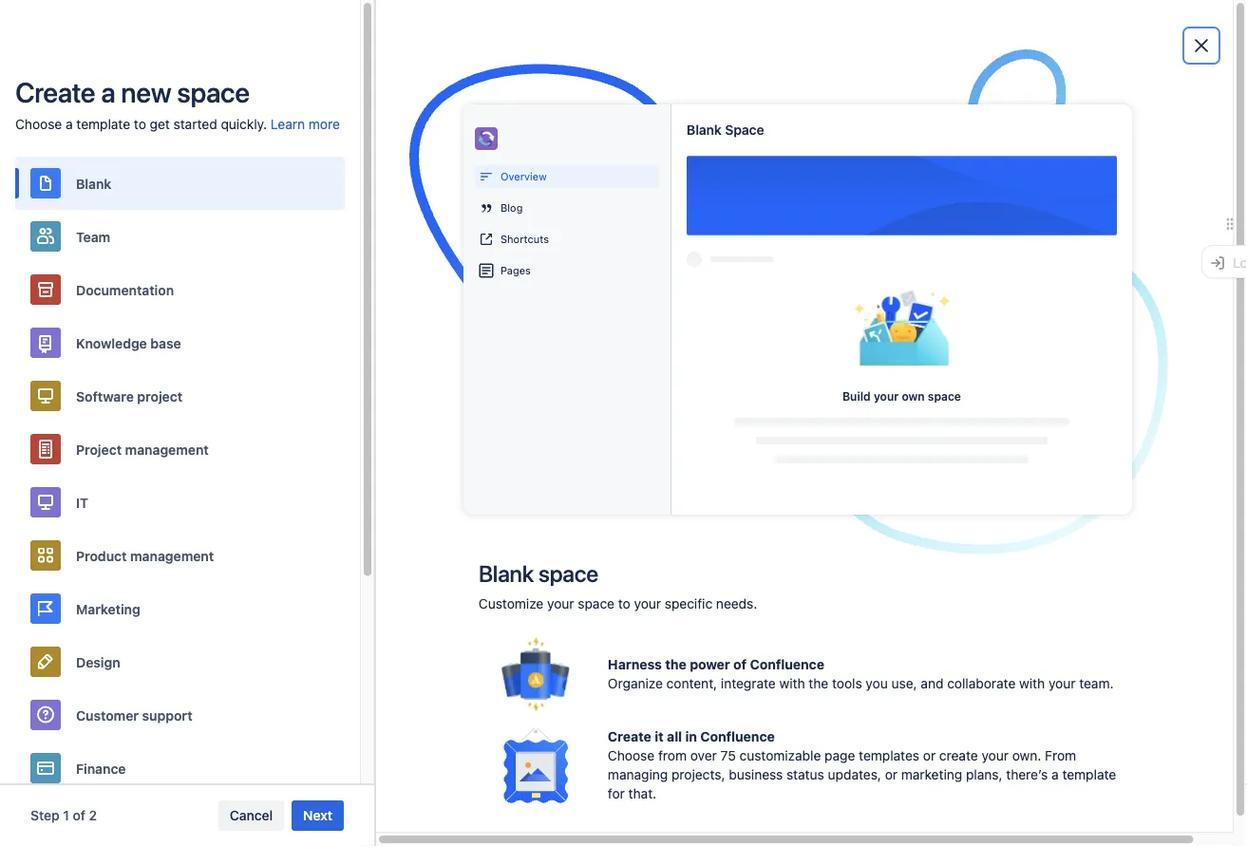 Task type: describe. For each thing, give the bounding box(es) containing it.
starred link
[[30, 175, 258, 209]]

space inside template - weekly status report my first space
[[658, 266, 691, 279]]

team
[[76, 229, 110, 244]]

pages
[[501, 264, 531, 277]]

quickly.
[[221, 116, 267, 132]]

30 for project
[[395, 591, 409, 604]]

tab list containing all
[[475, 96, 748, 126]]

create
[[940, 748, 978, 764]]

does
[[363, 7, 395, 23]]

team. inside the harness the power of confluence organize content, integrate with the tools you use, and collaborate with your team.
[[1080, 676, 1114, 692]]

template - weekly status report my first space
[[615, 215, 825, 279]]

template for meeting
[[924, 215, 1001, 237]]

created by me button
[[642, 96, 748, 126]]

0 vertical spatial team
[[430, 7, 462, 23]]

on for based
[[114, 450, 129, 466]]

knowledge base link for template - troubleshooting article
[[924, 505, 1013, 519]]

design button
[[15, 636, 345, 689]]

confluence for 75
[[701, 729, 775, 745]]

created inside the based on your responses, confluence created spaces that work for your team.
[[146, 469, 193, 485]]

status inside template - weekly status report my first space
[[774, 215, 825, 237]]

blank button
[[15, 157, 345, 210]]

template - troubleshooting article knowledge base
[[924, 455, 1153, 519]]

all
[[667, 729, 682, 745]]

the for power
[[665, 657, 687, 673]]

you
[[866, 676, 888, 692]]

for inside the based on your responses, confluence created spaces that work for your team.
[[133, 488, 150, 504]]

worked on button
[[551, 96, 634, 126]]

that.
[[629, 786, 657, 802]]

to inside 'blank space customize your space to your specific needs.'
[[618, 596, 631, 612]]

plans,
[[966, 767, 1003, 783]]

finance
[[76, 761, 126, 776]]

2 with from the left
[[1020, 676, 1045, 692]]

confluence for work
[[72, 469, 142, 485]]

article
[[924, 477, 976, 500]]

template for project
[[305, 455, 381, 477]]

- for how-
[[386, 694, 394, 717]]

my first space link for template - project plan
[[305, 483, 381, 496]]

blank inside 'button'
[[76, 176, 112, 191]]

get
[[150, 116, 170, 132]]

you created 30 minutes ago for most
[[328, 351, 478, 364]]

worked on
[[560, 103, 625, 119]]

template - meeting notes my first space
[[924, 215, 1137, 256]]

step
[[30, 808, 60, 824]]

first inside template - meeting notes my first space
[[944, 243, 965, 256]]

0 horizontal spatial overview
[[72, 115, 129, 131]]

you created 30 minutes ago for project
[[328, 591, 478, 604]]

team inside get the most out of your team space my first space
[[512, 215, 553, 237]]

1 horizontal spatial you created
[[637, 351, 705, 364]]

space inside template - meeting notes my first space
[[968, 243, 1000, 256]]

group containing overview
[[30, 106, 258, 277]]

cancel button
[[218, 801, 284, 831]]

and
[[921, 676, 944, 692]]

harness the power of confluence organize content, integrate with the tools you use, and collaborate with your team.
[[608, 657, 1114, 692]]

create for it
[[608, 729, 652, 745]]

- for weekly
[[696, 215, 704, 237]]

the for most
[[339, 215, 366, 237]]

template - project plan my first space
[[305, 455, 497, 496]]

my first space link for template - meeting notes
[[924, 243, 1000, 256]]

templates link
[[526, 41, 602, 72]]

software
[[76, 388, 134, 404]]

choose inside create it all in confluence choose from over 75 customizable page templates or create your own. from managing projects, business status updates, or marketing plans, there's a template for that.
[[608, 748, 655, 764]]

cards image
[[1119, 98, 1142, 121]]

john smith
[[72, 347, 141, 363]]

overview inside create a new space dialog
[[501, 170, 547, 183]]

john smith link
[[30, 338, 258, 372]]

out
[[417, 215, 444, 237]]

software project
[[76, 388, 183, 404]]

based
[[72, 450, 110, 466]]

spaces button
[[315, 41, 386, 72]]

product
[[76, 548, 127, 564]]

confluence for with
[[750, 657, 825, 673]]

ago for plan
[[458, 591, 478, 604]]

there's
[[1006, 767, 1048, 783]]

your inside the harness the power of confluence organize content, integrate with the tools you use, and collaborate with your team.
[[1049, 676, 1076, 692]]

notes
[[1091, 215, 1137, 237]]

page
[[825, 748, 855, 764]]

from
[[1045, 748, 1077, 764]]

you created for my
[[947, 351, 1014, 364]]

apps
[[469, 48, 501, 64]]

spaces
[[196, 469, 240, 485]]

over
[[690, 748, 717, 764]]

status inside create it all in confluence choose from over 75 customizable page templates or create your own. from managing projects, business status updates, or marketing plans, there's a template for that.
[[787, 767, 824, 783]]

:face_with_monocle: image
[[924, 413, 949, 438]]

knowledge base knowledge base
[[615, 694, 752, 736]]

you created for guide
[[328, 808, 395, 821]]

own.
[[1013, 748, 1042, 764]]

shortcuts
[[501, 233, 549, 245]]

report
[[615, 238, 665, 260]]

my first space link for my first space
[[615, 483, 691, 496]]

in
[[685, 729, 697, 745]]

work
[[100, 488, 130, 504]]

marketing
[[901, 767, 963, 783]]

knowledge base inside "button"
[[76, 335, 181, 351]]

specific
[[665, 596, 713, 612]]

projects,
[[672, 767, 725, 783]]

2 vertical spatial of
[[73, 808, 86, 824]]

templates
[[532, 48, 597, 64]]

your left specific
[[634, 596, 661, 612]]

guide
[[466, 694, 512, 717]]

first inside template - project plan my first space
[[324, 483, 346, 496]]

space inside 'create a new space choose a template to get started quickly. learn more'
[[177, 76, 250, 108]]

knowledge down organize at the bottom of the page
[[615, 723, 674, 736]]

page image
[[615, 653, 637, 675]]

1
[[63, 808, 69, 824]]

minutes for plan
[[413, 591, 455, 604]]

product management button
[[15, 529, 345, 582]]

customer support
[[76, 708, 192, 723]]

meeting
[[1018, 215, 1086, 237]]

for inside create it all in confluence choose from over 75 customizable page templates or create your own. from managing projects, business status updates, or marketing plans, there's a template for that.
[[608, 786, 625, 802]]

business
[[729, 767, 783, 783]]

of inside get the most out of your team space my first space
[[449, 215, 466, 237]]

customer support button
[[15, 689, 345, 742]]

managing
[[608, 767, 668, 783]]

templates
[[859, 748, 920, 764]]

started
[[173, 116, 217, 132]]

needs.
[[716, 596, 757, 612]]

team. inside the based on your responses, confluence created spaces that work for your team.
[[185, 488, 219, 504]]

my first space link for template - weekly status report
[[615, 266, 691, 279]]

recent
[[72, 150, 115, 165]]

my inside get the most out of your team space my first space
[[305, 266, 321, 279]]

project management button
[[15, 423, 345, 476]]

my inside template - weekly status report my first space
[[615, 266, 631, 279]]

base inside template - troubleshooting article knowledge base
[[987, 505, 1013, 519]]

75
[[721, 748, 736, 764]]

it
[[76, 495, 88, 510]]

customize
[[479, 596, 544, 612]]

by
[[703, 103, 717, 119]]

all button
[[498, 96, 543, 126]]

tasks
[[72, 252, 107, 268]]

create a new space dialog
[[0, 0, 1247, 847]]

0 vertical spatial or
[[923, 748, 936, 764]]

get the most out of your team space my first space
[[305, 215, 553, 279]]

first inside template - weekly status report my first space
[[634, 266, 655, 279]]

documentation button
[[15, 263, 345, 316]]

my first space link for get the most out of your team space
[[305, 266, 381, 279]]

my inside template - project plan my first space
[[305, 483, 321, 496]]

space inside template - project plan my first space
[[349, 483, 381, 496]]

template for troubleshooting
[[924, 455, 1001, 477]]

most
[[371, 215, 413, 237]]

based on your responses, confluence created spaces that work for your team.
[[72, 450, 240, 504]]



Task type: locate. For each thing, give the bounding box(es) containing it.
0 horizontal spatial team.
[[185, 488, 219, 504]]

:face_with_monocle: image
[[924, 413, 949, 438]]

0 horizontal spatial on
[[114, 450, 129, 466]]

spaces inside popup button
[[321, 48, 367, 64]]

2 vertical spatial overview
[[924, 694, 1002, 717]]

blank space customize your space to your specific needs.
[[479, 561, 757, 612]]

smith
[[106, 347, 141, 363]]

knowledge inside "button"
[[76, 335, 147, 351]]

0 horizontal spatial to
[[134, 116, 146, 132]]

1 horizontal spatial or
[[923, 748, 936, 764]]

blank for space
[[687, 122, 722, 137]]

marketing
[[76, 601, 140, 617]]

template inside template - how-to guide knowledge base
[[305, 694, 381, 717]]

your
[[399, 7, 427, 23], [470, 215, 507, 237], [874, 390, 899, 403], [133, 450, 160, 466], [154, 488, 181, 504], [547, 596, 574, 612], [634, 596, 661, 612], [1049, 676, 1076, 692], [982, 748, 1009, 764]]

confluence up 75
[[701, 729, 775, 745]]

to up page image
[[618, 596, 631, 612]]

your left own
[[874, 390, 899, 403]]

to inside template - how-to guide knowledge base
[[445, 694, 461, 717]]

my inside template - meeting notes my first space
[[924, 243, 941, 256]]

0 vertical spatial template
[[76, 116, 130, 132]]

1 horizontal spatial to
[[445, 694, 461, 717]]

management down project
[[125, 442, 209, 457]]

1 horizontal spatial blank
[[479, 561, 534, 587]]

knowledge base
[[76, 335, 181, 351], [72, 381, 173, 397]]

from
[[536, 7, 565, 23], [658, 748, 687, 764]]

documentation
[[76, 282, 174, 298]]

of right the "out"
[[449, 215, 466, 237]]

of inside the harness the power of confluence organize content, integrate with the tools you use, and collaborate with your team.
[[734, 657, 747, 673]]

project left plan
[[399, 455, 457, 477]]

confluence inside the based on your responses, confluence created spaces that work for your team.
[[72, 469, 142, 485]]

me
[[721, 103, 740, 119]]

1 horizontal spatial for
[[608, 786, 625, 802]]

0 vertical spatial to
[[134, 116, 146, 132]]

from down all
[[658, 748, 687, 764]]

first inside get the most out of your team space my first space
[[324, 266, 346, 279]]

1 horizontal spatial create
[[608, 729, 652, 745]]

tab list
[[475, 96, 748, 126]]

for left that.
[[608, 786, 625, 802]]

next button
[[292, 801, 344, 831]]

blank down by
[[687, 122, 722, 137]]

1 horizontal spatial spaces
[[321, 48, 367, 64]]

- inside template - troubleshooting article knowledge base
[[1005, 455, 1014, 477]]

project inside button
[[76, 442, 122, 457]]

- left weekly
[[696, 215, 704, 237]]

0 horizontal spatial of
[[73, 808, 86, 824]]

2 horizontal spatial a
[[1052, 767, 1059, 783]]

to left guide
[[445, 694, 461, 717]]

from inside create it all in confluence choose from over 75 customizable page templates or create your own. from managing projects, business status updates, or marketing plans, there's a template for that.
[[658, 748, 687, 764]]

banner
[[0, 30, 1247, 84]]

to inside 'create a new space choose a template to get started quickly. learn more'
[[134, 116, 146, 132]]

on
[[610, 103, 625, 119], [114, 450, 129, 466]]

0 vertical spatial choose
[[15, 116, 62, 132]]

create inside create it all in confluence choose from over 75 customizable page templates or create your own. from managing projects, business status updates, or marketing plans, there's a template for that.
[[608, 729, 652, 745]]

organize
[[608, 676, 663, 692]]

0 horizontal spatial from
[[536, 7, 565, 23]]

2 vertical spatial a
[[1052, 767, 1059, 783]]

how-
[[399, 694, 445, 717]]

john
[[72, 347, 102, 363]]

create for a
[[15, 76, 95, 108]]

my first space my first space
[[615, 455, 732, 496]]

content,
[[667, 676, 717, 692]]

1 horizontal spatial team.
[[1080, 676, 1114, 692]]

for
[[133, 488, 150, 504], [608, 786, 625, 802]]

0 vertical spatial create
[[15, 76, 95, 108]]

confluence inside the harness the power of confluence organize content, integrate with the tools you use, and collaborate with your team.
[[750, 657, 825, 673]]

template
[[615, 215, 691, 237], [924, 215, 1001, 237], [305, 455, 381, 477], [924, 455, 1001, 477], [305, 694, 381, 717]]

minutes
[[413, 351, 455, 364], [413, 591, 455, 604], [722, 591, 765, 604]]

your right customize
[[547, 596, 574, 612]]

a down from
[[1052, 767, 1059, 783]]

30
[[395, 351, 409, 364], [395, 591, 409, 604], [705, 591, 719, 604]]

1 vertical spatial from
[[658, 748, 687, 764]]

tools
[[832, 676, 862, 692]]

1 horizontal spatial with
[[1020, 676, 1045, 692]]

overview down collaborate
[[924, 694, 1002, 717]]

base inside template - how-to guide knowledge base
[[368, 723, 393, 736]]

more
[[500, 7, 532, 23], [309, 116, 340, 132]]

template inside template - project plan my first space
[[305, 455, 381, 477]]

create a new space choose a template to get started quickly. learn more
[[15, 76, 340, 132]]

knowledge inside template - how-to guide knowledge base
[[305, 723, 364, 736]]

page image
[[924, 653, 947, 675]]

overview
[[72, 115, 129, 131], [501, 170, 547, 183], [924, 694, 1002, 717]]

0 horizontal spatial a
[[66, 116, 73, 132]]

0 vertical spatial more
[[500, 7, 532, 23]]

confluence?
[[569, 7, 647, 23]]

it
[[655, 729, 664, 745]]

spaces up the john
[[42, 313, 84, 325]]

choose inside 'create a new space choose a template to get started quickly. learn more'
[[15, 116, 62, 132]]

overview up blog
[[501, 170, 547, 183]]

group
[[30, 106, 258, 277]]

on for worked
[[610, 103, 625, 119]]

1 vertical spatial management
[[130, 548, 214, 564]]

the
[[339, 215, 366, 237], [665, 657, 687, 673], [809, 676, 829, 692]]

2 vertical spatial the
[[809, 676, 829, 692]]

2 horizontal spatial overview
[[924, 694, 1002, 717]]

all
[[513, 103, 528, 119]]

overview up recent
[[72, 115, 129, 131]]

2 horizontal spatial to
[[618, 596, 631, 612]]

template inside 'create a new space choose a template to get started quickly. learn more'
[[76, 116, 130, 132]]

template for how-
[[305, 694, 381, 717]]

Filter by title field
[[314, 98, 473, 124]]

of right the 1
[[73, 808, 86, 824]]

overview link
[[30, 106, 258, 141]]

2 horizontal spatial blank
[[687, 122, 722, 137]]

- left plan
[[386, 455, 394, 477]]

template inside template - meeting notes my first space
[[924, 215, 1001, 237]]

the right get
[[339, 215, 366, 237]]

2 vertical spatial blank
[[479, 561, 534, 587]]

0 horizontal spatial or
[[885, 767, 898, 783]]

or
[[923, 748, 936, 764], [885, 767, 898, 783]]

management for project management
[[125, 442, 209, 457]]

minutes for out
[[413, 351, 455, 364]]

close image
[[1215, 4, 1238, 27]]

to left get at the left top of the page
[[134, 116, 146, 132]]

project up that
[[76, 442, 122, 457]]

0 vertical spatial blank
[[687, 122, 722, 137]]

0 vertical spatial spaces
[[321, 48, 367, 64]]

on right based
[[114, 450, 129, 466]]

0 vertical spatial confluence
[[72, 469, 142, 485]]

1 horizontal spatial project
[[399, 455, 457, 477]]

design
[[76, 654, 120, 670]]

0 vertical spatial status
[[774, 215, 825, 237]]

management for product management
[[130, 548, 214, 564]]

your left responses,
[[133, 450, 160, 466]]

1 horizontal spatial template
[[1063, 767, 1117, 783]]

0 horizontal spatial for
[[133, 488, 150, 504]]

1 vertical spatial the
[[665, 657, 687, 673]]

template for weekly
[[615, 215, 691, 237]]

create up recent
[[15, 76, 95, 108]]

knowledge up 'it'
[[615, 694, 708, 717]]

- left how-
[[386, 694, 394, 717]]

knowledge up next
[[305, 723, 364, 736]]

0 horizontal spatial choose
[[15, 116, 62, 132]]

on right worked
[[610, 103, 625, 119]]

blank for space
[[479, 561, 534, 587]]

1 horizontal spatial from
[[658, 748, 687, 764]]

1 vertical spatial knowledge base
[[72, 381, 173, 397]]

1 horizontal spatial choose
[[608, 748, 655, 764]]

1 vertical spatial for
[[608, 786, 625, 802]]

create inside 'create a new space choose a template to get started quickly. learn more'
[[15, 76, 95, 108]]

confluence inside create it all in confluence choose from over 75 customizable page templates or create your own. from managing projects, business status updates, or marketing plans, there's a template for that.
[[701, 729, 775, 745]]

status down the customizable
[[787, 767, 824, 783]]

-
[[696, 215, 704, 237], [1005, 215, 1014, 237], [386, 455, 394, 477], [1005, 455, 1014, 477], [386, 694, 394, 717]]

confluence up integrate
[[750, 657, 825, 673]]

- for project
[[386, 455, 394, 477]]

- inside template - how-to guide knowledge base
[[386, 694, 394, 717]]

1 vertical spatial on
[[114, 450, 129, 466]]

settings icon image
[[1162, 45, 1185, 68]]

your down project management button at the left
[[154, 488, 181, 504]]

marketing button
[[15, 582, 345, 636]]

team button
[[15, 210, 345, 263]]

your inside create it all in confluence choose from over 75 customizable page templates or create your own. from managing projects, business status updates, or marketing plans, there's a template for that.
[[982, 748, 1009, 764]]

project
[[137, 388, 183, 404]]

that
[[72, 488, 96, 504]]

or down templates
[[885, 767, 898, 783]]

0 vertical spatial a
[[101, 76, 115, 108]]

your up plans,
[[982, 748, 1009, 764]]

0 horizontal spatial the
[[339, 215, 366, 237]]

1 vertical spatial blank
[[76, 176, 112, 191]]

team down blog
[[512, 215, 553, 237]]

1 vertical spatial spaces
[[42, 313, 84, 325]]

1 vertical spatial choose
[[608, 748, 655, 764]]

1 vertical spatial overview
[[501, 170, 547, 183]]

get
[[305, 215, 335, 237]]

create it all in confluence choose from over 75 customizable page templates or create your own. from managing projects, business status updates, or marketing plans, there's a template for that.
[[608, 729, 1117, 802]]

to
[[134, 116, 146, 132], [618, 596, 631, 612], [445, 694, 461, 717]]

- inside template - project plan my first space
[[386, 455, 394, 477]]

created by me
[[650, 103, 740, 119]]

integrate
[[721, 676, 776, 692]]

weekly
[[709, 215, 769, 237]]

new
[[121, 76, 171, 108]]

Search field
[[886, 41, 1076, 72]]

0 horizontal spatial with
[[780, 676, 805, 692]]

1 vertical spatial to
[[618, 596, 631, 612]]

knowledge down article
[[924, 505, 984, 519]]

template down from
[[1063, 767, 1117, 783]]

2 horizontal spatial you created
[[947, 351, 1014, 364]]

more right need
[[500, 7, 532, 23]]

1 vertical spatial team.
[[1080, 676, 1114, 692]]

more inside 'create a new space choose a template to get started quickly. learn more'
[[309, 116, 340, 132]]

own
[[902, 390, 925, 403]]

0 vertical spatial management
[[125, 442, 209, 457]]

it button
[[15, 476, 345, 529]]

a up recent
[[66, 116, 73, 132]]

template
[[76, 116, 130, 132], [1063, 767, 1117, 783]]

on inside the based on your responses, confluence created spaces that work for your team.
[[114, 450, 129, 466]]

choose
[[15, 116, 62, 132], [608, 748, 655, 764]]

knowledge inside template - troubleshooting article knowledge base
[[924, 505, 984, 519]]

confluence
[[72, 469, 142, 485], [750, 657, 825, 673], [701, 729, 775, 745]]

product management
[[76, 548, 214, 564]]

template inside create it all in confluence choose from over 75 customizable page templates or create your own. from managing projects, business status updates, or marketing plans, there's a template for that.
[[1063, 767, 1117, 783]]

support
[[142, 708, 192, 723]]

0 horizontal spatial team
[[430, 7, 462, 23]]

:dart: image
[[615, 173, 639, 198], [615, 173, 639, 198]]

- left troubleshooting
[[1005, 455, 1014, 477]]

space
[[725, 122, 764, 137]]

need
[[465, 7, 496, 23]]

created
[[650, 103, 699, 119]]

1 vertical spatial more
[[309, 116, 340, 132]]

your down blog
[[470, 215, 507, 237]]

the up content, in the right of the page
[[665, 657, 687, 673]]

drafts
[[72, 218, 110, 234]]

0 vertical spatial overview
[[72, 115, 129, 131]]

- inside template - meeting notes my first space
[[1005, 215, 1014, 237]]

knowledge base link for template - how-to guide
[[305, 723, 393, 736]]

- for meeting
[[1005, 215, 1014, 237]]

cancel
[[230, 808, 273, 824]]

team left need
[[430, 7, 462, 23]]

customizable
[[740, 748, 821, 764]]

harness
[[608, 657, 662, 673]]

blank up customize
[[479, 561, 534, 587]]

30 for most
[[395, 351, 409, 364]]

2 vertical spatial to
[[445, 694, 461, 717]]

ago for out
[[458, 351, 478, 364]]

1 vertical spatial team
[[512, 215, 553, 237]]

2 vertical spatial confluence
[[701, 729, 775, 745]]

1 vertical spatial or
[[885, 767, 898, 783]]

build
[[843, 390, 871, 403]]

your inside get the most out of your team space my first space
[[470, 215, 507, 237]]

or up the marketing
[[923, 748, 936, 764]]

0 vertical spatial of
[[449, 215, 466, 237]]

blank down recent
[[76, 176, 112, 191]]

the inside get the most out of your team space my first space
[[339, 215, 366, 237]]

1 horizontal spatial a
[[101, 76, 115, 108]]

status right weekly
[[774, 215, 825, 237]]

0 vertical spatial on
[[610, 103, 625, 119]]

0 horizontal spatial create
[[15, 76, 95, 108]]

spaces down the does
[[321, 48, 367, 64]]

for right work
[[133, 488, 150, 504]]

starred
[[72, 184, 118, 200]]

knowledge base link for knowledge base
[[615, 723, 703, 736]]

drafts link
[[30, 209, 258, 243]]

finance button
[[15, 742, 345, 795]]

more right learn
[[309, 116, 340, 132]]

0 horizontal spatial template
[[76, 116, 130, 132]]

1 vertical spatial status
[[787, 767, 824, 783]]

0 vertical spatial knowledge base
[[76, 335, 181, 351]]

of up integrate
[[734, 657, 747, 673]]

1 horizontal spatial on
[[610, 103, 625, 119]]

blank inside 'blank space customize your space to your specific needs.'
[[479, 561, 534, 587]]

1 horizontal spatial overview
[[501, 170, 547, 183]]

0 horizontal spatial spaces
[[42, 313, 84, 325]]

with right collaborate
[[1020, 676, 1045, 692]]

the left tools
[[809, 676, 829, 692]]

:notepad_spiral: image
[[924, 173, 949, 198]]

1 vertical spatial of
[[734, 657, 747, 673]]

base inside knowledge base "button"
[[150, 335, 181, 351]]

from up templates
[[536, 7, 565, 23]]

knowledge base link
[[30, 372, 258, 407], [924, 505, 1013, 519], [305, 723, 393, 736], [615, 723, 703, 736]]

0 horizontal spatial project
[[76, 442, 122, 457]]

- left meeting on the right top of the page
[[1005, 215, 1014, 237]]

0 vertical spatial team.
[[185, 488, 219, 504]]

1 vertical spatial template
[[1063, 767, 1117, 783]]

2 horizontal spatial the
[[809, 676, 829, 692]]

knowledge up software
[[76, 335, 147, 351]]

0 vertical spatial for
[[133, 488, 150, 504]]

banner containing spaces
[[0, 30, 1247, 84]]

a left new at the left
[[101, 76, 115, 108]]

management
[[125, 442, 209, 457], [130, 548, 214, 564]]

0 horizontal spatial you created
[[328, 808, 395, 821]]

responses,
[[164, 450, 231, 466]]

with
[[780, 676, 805, 692], [1020, 676, 1045, 692]]

project inside template - project plan my first space
[[399, 455, 457, 477]]

0 horizontal spatial more
[[309, 116, 340, 132]]

create left 'it'
[[608, 729, 652, 745]]

base
[[150, 335, 181, 351], [144, 381, 173, 397], [987, 505, 1013, 519], [712, 694, 752, 717], [368, 723, 393, 736], [677, 723, 703, 736]]

tasks link
[[30, 243, 258, 277]]

- inside template - weekly status report my first space
[[696, 215, 704, 237]]

1 with from the left
[[780, 676, 805, 692]]

template - how-to guide knowledge base
[[305, 694, 512, 736]]

template inside template - troubleshooting article knowledge base
[[924, 455, 1001, 477]]

status
[[774, 215, 825, 237], [787, 767, 824, 783]]

management up marketing button
[[130, 548, 214, 564]]

on inside button
[[610, 103, 625, 119]]

a inside create it all in confluence choose from over 75 customizable page templates or create your own. from managing projects, business status updates, or marketing plans, there's a template for that.
[[1052, 767, 1059, 783]]

1 vertical spatial create
[[608, 729, 652, 745]]

a
[[101, 76, 115, 108], [66, 116, 73, 132], [1052, 767, 1059, 783]]

you
[[328, 351, 348, 364], [637, 351, 657, 364], [947, 351, 967, 364], [328, 591, 348, 604], [637, 591, 657, 604], [328, 808, 348, 821]]

knowledge down john smith
[[72, 381, 140, 397]]

:notepad_spiral: image
[[924, 173, 949, 198]]

template up recent
[[76, 116, 130, 132]]

0 vertical spatial from
[[536, 7, 565, 23]]

- for troubleshooting
[[1005, 455, 1014, 477]]

1 vertical spatial confluence
[[750, 657, 825, 673]]

1 horizontal spatial of
[[449, 215, 466, 237]]

0 horizontal spatial blank
[[76, 176, 112, 191]]

my first space link
[[924, 243, 1000, 256], [305, 266, 381, 279], [615, 266, 691, 279], [305, 483, 381, 496], [615, 483, 691, 496]]

your right the does
[[399, 7, 427, 23]]

1 horizontal spatial the
[[665, 657, 687, 673]]

1 horizontal spatial team
[[512, 215, 553, 237]]

your up from
[[1049, 676, 1076, 692]]

1 vertical spatial a
[[66, 116, 73, 132]]

confluence up work
[[72, 469, 142, 485]]

close image
[[1190, 34, 1213, 57]]

blank space
[[687, 122, 764, 137]]

2 horizontal spatial of
[[734, 657, 747, 673]]

template inside template - weekly status report my first space
[[615, 215, 691, 237]]

0 vertical spatial the
[[339, 215, 366, 237]]

with right integrate
[[780, 676, 805, 692]]

1 horizontal spatial more
[[500, 7, 532, 23]]



Task type: vqa. For each thing, say whether or not it's contained in the screenshot.
them.
no



